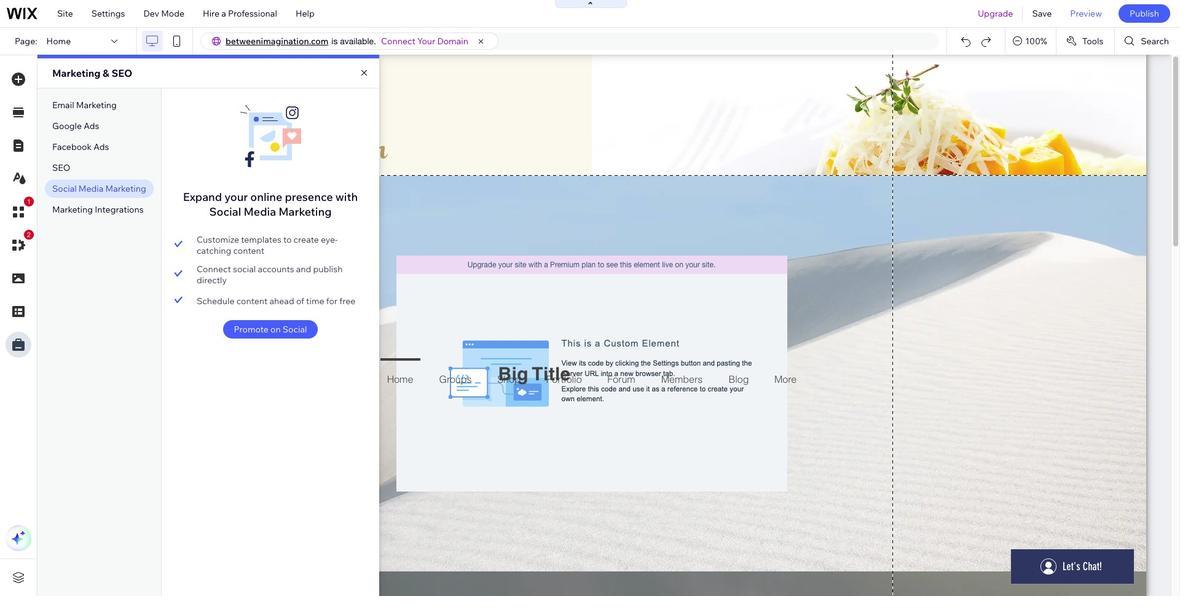 Task type: vqa. For each thing, say whether or not it's contained in the screenshot.
Site
yes



Task type: describe. For each thing, give the bounding box(es) containing it.
2
[[27, 231, 31, 239]]

eye-
[[321, 234, 338, 245]]

&
[[103, 67, 109, 79]]

marketing & seo
[[52, 67, 132, 79]]

marketing inside expand your online presence with social media marketing
[[279, 205, 332, 219]]

promote
[[234, 324, 269, 335]]

0 vertical spatial connect
[[381, 36, 415, 47]]

0 horizontal spatial seo
[[52, 162, 70, 173]]

customize
[[197, 234, 239, 245]]

customize templates to create eye- catching content
[[197, 234, 338, 256]]

dev
[[144, 8, 159, 19]]

expand your online presence with social media marketing
[[183, 190, 358, 219]]

ads for facebook ads
[[94, 141, 109, 152]]

preview button
[[1061, 0, 1111, 27]]

your
[[417, 36, 435, 47]]

expand
[[183, 190, 222, 204]]

0 vertical spatial media
[[79, 183, 104, 194]]

marketing integrations
[[52, 204, 144, 215]]

search button
[[1115, 28, 1180, 55]]

1
[[27, 198, 31, 205]]

marketing up google ads
[[76, 100, 117, 111]]

your
[[225, 190, 248, 204]]

marketing down "social media marketing"
[[52, 204, 93, 215]]

facebook ads
[[52, 141, 109, 152]]

help
[[296, 8, 315, 19]]

social media marketing
[[52, 183, 146, 194]]

domain
[[437, 36, 469, 47]]

with
[[336, 190, 358, 204]]

settings
[[91, 8, 125, 19]]

for
[[326, 296, 338, 307]]

publish button
[[1119, 4, 1171, 23]]

search
[[1141, 36, 1169, 47]]

hire
[[203, 8, 220, 19]]

schedule content ahead of time for free
[[197, 296, 356, 307]]

professional
[[228, 8, 277, 19]]

free
[[340, 296, 356, 307]]

catching
[[197, 245, 231, 256]]

social
[[233, 264, 256, 275]]

2 button
[[6, 230, 34, 258]]

is available. connect your domain
[[332, 36, 469, 47]]

marketing up integrations
[[105, 183, 146, 194]]

facebook
[[52, 141, 92, 152]]

ads for google ads
[[84, 120, 99, 132]]

promote on social button
[[223, 320, 318, 339]]

upgrade
[[978, 8, 1013, 19]]

integrations
[[95, 204, 144, 215]]

save button
[[1023, 0, 1061, 27]]

publish
[[313, 264, 343, 275]]

1 button
[[6, 197, 34, 225]]



Task type: locate. For each thing, give the bounding box(es) containing it.
site
[[57, 8, 73, 19]]

content up promote
[[237, 296, 268, 307]]

1 horizontal spatial seo
[[112, 67, 132, 79]]

media
[[79, 183, 104, 194], [244, 205, 276, 219]]

1 vertical spatial content
[[237, 296, 268, 307]]

available.
[[340, 36, 376, 46]]

connect left your
[[381, 36, 415, 47]]

on
[[270, 324, 281, 335]]

a
[[221, 8, 226, 19]]

email
[[52, 100, 74, 111]]

social inside button
[[283, 324, 307, 335]]

2 vertical spatial social
[[283, 324, 307, 335]]

content
[[233, 245, 264, 256], [237, 296, 268, 307]]

0 horizontal spatial connect
[[197, 264, 231, 275]]

betweenimagination.com
[[226, 36, 329, 47]]

media up marketing integrations
[[79, 183, 104, 194]]

social up marketing integrations
[[52, 183, 77, 194]]

is
[[332, 36, 338, 46]]

1 horizontal spatial social
[[209, 205, 241, 219]]

tools button
[[1057, 28, 1115, 55]]

hire a professional
[[203, 8, 277, 19]]

online
[[250, 190, 282, 204]]

google ads
[[52, 120, 99, 132]]

connect inside connect social accounts and publish directly
[[197, 264, 231, 275]]

social right on
[[283, 324, 307, 335]]

schedule
[[197, 296, 235, 307]]

100%
[[1026, 36, 1048, 47]]

seo right &
[[112, 67, 132, 79]]

0 vertical spatial social
[[52, 183, 77, 194]]

publish
[[1130, 8, 1159, 19]]

100% button
[[1006, 28, 1056, 55]]

of
[[296, 296, 304, 307]]

google
[[52, 120, 82, 132]]

1 horizontal spatial media
[[244, 205, 276, 219]]

media inside expand your online presence with social media marketing
[[244, 205, 276, 219]]

marketing
[[52, 67, 100, 79], [76, 100, 117, 111], [105, 183, 146, 194], [52, 204, 93, 215], [279, 205, 332, 219]]

ads
[[84, 120, 99, 132], [94, 141, 109, 152]]

dev mode
[[144, 8, 184, 19]]

social down your
[[209, 205, 241, 219]]

content inside customize templates to create eye- catching content
[[233, 245, 264, 256]]

1 vertical spatial seo
[[52, 162, 70, 173]]

0 vertical spatial seo
[[112, 67, 132, 79]]

1 vertical spatial connect
[[197, 264, 231, 275]]

tools
[[1083, 36, 1104, 47]]

connect down the "catching"
[[197, 264, 231, 275]]

content up social
[[233, 245, 264, 256]]

1 horizontal spatial connect
[[381, 36, 415, 47]]

0 vertical spatial content
[[233, 245, 264, 256]]

create
[[294, 234, 319, 245]]

preview
[[1071, 8, 1102, 19]]

0 horizontal spatial social
[[52, 183, 77, 194]]

and
[[296, 264, 311, 275]]

ads down email marketing
[[84, 120, 99, 132]]

1 vertical spatial social
[[209, 205, 241, 219]]

mode
[[161, 8, 184, 19]]

email marketing
[[52, 100, 117, 111]]

1 vertical spatial media
[[244, 205, 276, 219]]

marketing down "presence"
[[279, 205, 332, 219]]

social inside expand your online presence with social media marketing
[[209, 205, 241, 219]]

seo down facebook
[[52, 162, 70, 173]]

save
[[1032, 8, 1052, 19]]

to
[[283, 234, 292, 245]]

ads right facebook
[[94, 141, 109, 152]]

home
[[46, 36, 71, 47]]

social
[[52, 183, 77, 194], [209, 205, 241, 219], [283, 324, 307, 335]]

1 vertical spatial ads
[[94, 141, 109, 152]]

ahead
[[270, 296, 294, 307]]

connect
[[381, 36, 415, 47], [197, 264, 231, 275]]

directly
[[197, 275, 227, 286]]

0 horizontal spatial media
[[79, 183, 104, 194]]

presence
[[285, 190, 333, 204]]

0 vertical spatial ads
[[84, 120, 99, 132]]

templates
[[241, 234, 281, 245]]

media down online
[[244, 205, 276, 219]]

connect social accounts and publish directly
[[197, 264, 343, 286]]

promote on social
[[234, 324, 307, 335]]

accounts
[[258, 264, 294, 275]]

time
[[306, 296, 324, 307]]

marketing left &
[[52, 67, 100, 79]]

seo
[[112, 67, 132, 79], [52, 162, 70, 173]]

2 horizontal spatial social
[[283, 324, 307, 335]]



